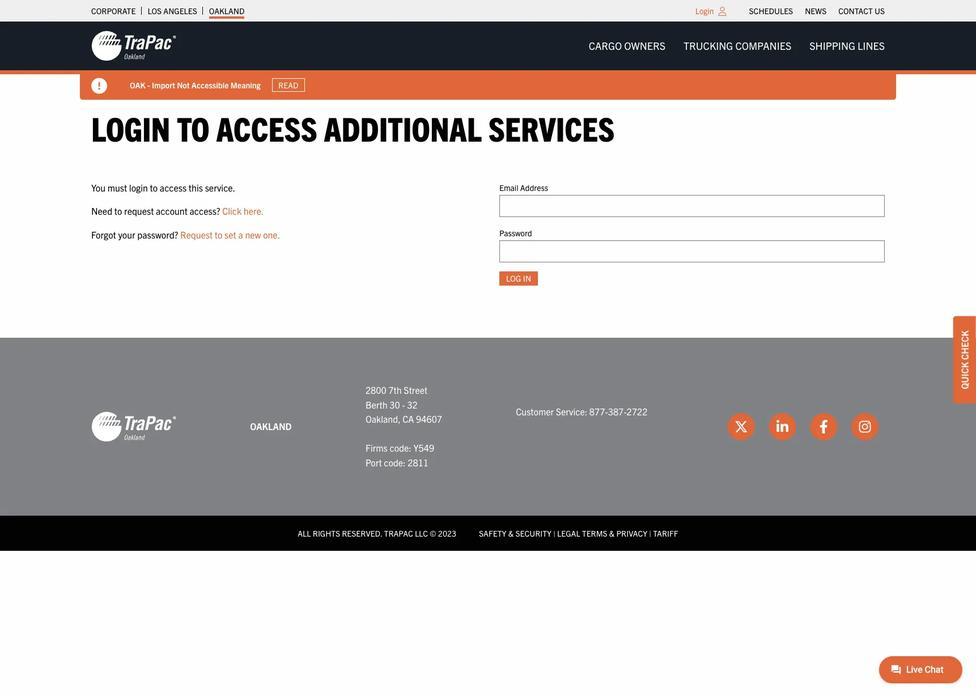Task type: vqa. For each thing, say whether or not it's contained in the screenshot.
Check button at the right of page
no



Task type: locate. For each thing, give the bounding box(es) containing it.
2 oakland image from the top
[[91, 411, 176, 443]]

877-
[[590, 406, 608, 418]]

rights
[[313, 528, 340, 539]]

banner containing cargo owners
[[0, 22, 977, 100]]

contact us link
[[839, 3, 885, 19]]

quick
[[960, 362, 971, 390]]

safety
[[479, 528, 507, 539]]

- inside the 2800 7th street berth 30 - 32 oakland, ca 94607
[[402, 399, 405, 410]]

password
[[500, 228, 532, 238]]

menu bar down light icon
[[580, 34, 894, 57]]

menu bar containing cargo owners
[[580, 34, 894, 57]]

berth
[[366, 399, 388, 410]]

need to request account access? click here.
[[91, 205, 264, 217]]

firms
[[366, 443, 388, 454]]

menu bar up shipping
[[744, 3, 891, 19]]

30
[[390, 399, 400, 410]]

additional
[[324, 107, 482, 149]]

1 vertical spatial oakland
[[250, 421, 292, 432]]

1 vertical spatial -
[[402, 399, 405, 410]]

los angeles link
[[148, 3, 197, 19]]

menu bar
[[744, 3, 891, 19], [580, 34, 894, 57]]

to left set
[[215, 229, 223, 240]]

read link
[[272, 78, 305, 92]]

news link
[[806, 3, 827, 19]]

0 vertical spatial oakland image
[[91, 30, 176, 62]]

customer
[[516, 406, 554, 418]]

0 horizontal spatial |
[[554, 528, 556, 539]]

2722
[[627, 406, 648, 418]]

0 horizontal spatial login
[[91, 107, 170, 149]]

privacy
[[617, 528, 648, 539]]

need
[[91, 205, 112, 217]]

1 | from the left
[[554, 528, 556, 539]]

2800 7th street berth 30 - 32 oakland, ca 94607
[[366, 385, 442, 425]]

trucking companies link
[[675, 34, 801, 57]]

| left tariff
[[650, 528, 652, 539]]

code:
[[390, 443, 412, 454], [384, 457, 406, 468]]

1 oakland image from the top
[[91, 30, 176, 62]]

|
[[554, 528, 556, 539], [650, 528, 652, 539]]

Email Address text field
[[500, 195, 885, 217]]

request
[[124, 205, 154, 217]]

tariff
[[654, 528, 679, 539]]

cargo
[[589, 39, 622, 52]]

1 vertical spatial login
[[91, 107, 170, 149]]

los
[[148, 6, 162, 16]]

lines
[[858, 39, 885, 52]]

companies
[[736, 39, 792, 52]]

1 horizontal spatial &
[[610, 528, 615, 539]]

port
[[366, 457, 382, 468]]

0 vertical spatial menu bar
[[744, 3, 891, 19]]

login
[[696, 6, 714, 16], [91, 107, 170, 149]]

trapac
[[384, 528, 413, 539]]

- right 30 at bottom left
[[402, 399, 405, 410]]

contact us
[[839, 6, 885, 16]]

meaning
[[231, 80, 261, 90]]

none submit inside login to access additional services main content
[[500, 272, 538, 286]]

email
[[500, 182, 519, 193]]

terms
[[582, 528, 608, 539]]

0 horizontal spatial &
[[509, 528, 514, 539]]

service:
[[556, 406, 588, 418]]

1 horizontal spatial -
[[402, 399, 405, 410]]

oakland,
[[366, 414, 401, 425]]

schedules
[[750, 6, 794, 16]]

cargo owners link
[[580, 34, 675, 57]]

login down oak
[[91, 107, 170, 149]]

2 | from the left
[[650, 528, 652, 539]]

to
[[177, 107, 210, 149], [150, 182, 158, 193], [114, 205, 122, 217], [215, 229, 223, 240]]

y549
[[414, 443, 435, 454]]

password?
[[137, 229, 178, 240]]

safety & security | legal terms & privacy | tariff
[[479, 528, 679, 539]]

los angeles
[[148, 6, 197, 16]]

request to set a new one. link
[[180, 229, 280, 240]]

banner
[[0, 22, 977, 100]]

safety & security link
[[479, 528, 552, 539]]

footer
[[0, 338, 977, 551]]

here.
[[244, 205, 264, 217]]

you must login to access this service.
[[91, 182, 235, 193]]

1 horizontal spatial oakland
[[250, 421, 292, 432]]

oakland image
[[91, 30, 176, 62], [91, 411, 176, 443]]

0 vertical spatial -
[[147, 80, 150, 90]]

street
[[404, 385, 428, 396]]

& right safety
[[509, 528, 514, 539]]

login inside main content
[[91, 107, 170, 149]]

- right oak
[[147, 80, 150, 90]]

None submit
[[500, 272, 538, 286]]

check
[[960, 331, 971, 360]]

set
[[225, 229, 236, 240]]

services
[[489, 107, 615, 149]]

customer service: 877-387-2722
[[516, 406, 648, 418]]

0 horizontal spatial -
[[147, 80, 150, 90]]

this
[[189, 182, 203, 193]]

| left legal
[[554, 528, 556, 539]]

to right login
[[150, 182, 158, 193]]

1 horizontal spatial login
[[696, 6, 714, 16]]

login left light icon
[[696, 6, 714, 16]]

code: up 2811
[[390, 443, 412, 454]]

1 vertical spatial menu bar
[[580, 34, 894, 57]]

1 horizontal spatial |
[[650, 528, 652, 539]]

0 vertical spatial oakland
[[209, 6, 245, 16]]

-
[[147, 80, 150, 90], [402, 399, 405, 410]]

2800
[[366, 385, 387, 396]]

request
[[180, 229, 213, 240]]

code: right the port
[[384, 457, 406, 468]]

1 vertical spatial oakland image
[[91, 411, 176, 443]]

0 vertical spatial login
[[696, 6, 714, 16]]

2023
[[438, 528, 457, 539]]

security
[[516, 528, 552, 539]]

cargo owners
[[589, 39, 666, 52]]

& right terms
[[610, 528, 615, 539]]

2 & from the left
[[610, 528, 615, 539]]

oakland
[[209, 6, 245, 16], [250, 421, 292, 432]]



Task type: describe. For each thing, give the bounding box(es) containing it.
login to access additional services
[[91, 107, 615, 149]]

shipping lines
[[810, 39, 885, 52]]

solid image
[[91, 78, 107, 94]]

32
[[407, 399, 418, 410]]

oakland image inside footer
[[91, 411, 176, 443]]

service.
[[205, 182, 235, 193]]

you
[[91, 182, 105, 193]]

shipping lines link
[[801, 34, 894, 57]]

account
[[156, 205, 188, 217]]

llc
[[415, 528, 428, 539]]

oakland inside footer
[[250, 421, 292, 432]]

owners
[[625, 39, 666, 52]]

your
[[118, 229, 135, 240]]

read
[[279, 80, 299, 90]]

all rights reserved. trapac llc © 2023
[[298, 528, 457, 539]]

0 horizontal spatial oakland
[[209, 6, 245, 16]]

to right need
[[114, 205, 122, 217]]

oak - import not accessible meaning
[[130, 80, 261, 90]]

Password password field
[[500, 240, 885, 263]]

tariff link
[[654, 528, 679, 539]]

ca
[[403, 414, 414, 425]]

reserved.
[[342, 528, 382, 539]]

forgot your password? request to set a new one.
[[91, 229, 280, 240]]

387-
[[608, 406, 627, 418]]

legal terms & privacy link
[[558, 528, 648, 539]]

contact
[[839, 6, 873, 16]]

quick check link
[[954, 317, 977, 404]]

new
[[245, 229, 261, 240]]

94607
[[416, 414, 442, 425]]

corporate
[[91, 6, 136, 16]]

2811
[[408, 457, 429, 468]]

a
[[238, 229, 243, 240]]

footer containing 2800 7th street
[[0, 338, 977, 551]]

oak
[[130, 80, 146, 90]]

us
[[875, 6, 885, 16]]

login
[[129, 182, 148, 193]]

schedules link
[[750, 3, 794, 19]]

click
[[222, 205, 242, 217]]

news
[[806, 6, 827, 16]]

access
[[216, 107, 318, 149]]

menu bar containing schedules
[[744, 3, 891, 19]]

access?
[[190, 205, 220, 217]]

firms code:  y549 port code:  2811
[[366, 443, 435, 468]]

one.
[[263, 229, 280, 240]]

accessible
[[192, 80, 229, 90]]

trucking
[[684, 39, 734, 52]]

login link
[[696, 6, 714, 16]]

login for the 'login' link
[[696, 6, 714, 16]]

0 vertical spatial code:
[[390, 443, 412, 454]]

access
[[160, 182, 187, 193]]

email address
[[500, 182, 548, 193]]

oakland link
[[209, 3, 245, 19]]

to down oak - import not accessible meaning
[[177, 107, 210, 149]]

©
[[430, 528, 437, 539]]

forgot
[[91, 229, 116, 240]]

shipping
[[810, 39, 856, 52]]

light image
[[719, 7, 727, 16]]

import
[[152, 80, 175, 90]]

address
[[521, 182, 548, 193]]

login for login to access additional services
[[91, 107, 170, 149]]

corporate link
[[91, 3, 136, 19]]

1 & from the left
[[509, 528, 514, 539]]

not
[[177, 80, 190, 90]]

all
[[298, 528, 311, 539]]

angeles
[[164, 6, 197, 16]]

must
[[108, 182, 127, 193]]

login to access additional services main content
[[80, 107, 897, 304]]

trucking companies
[[684, 39, 792, 52]]

1 vertical spatial code:
[[384, 457, 406, 468]]

7th
[[389, 385, 402, 396]]

quick check
[[960, 331, 971, 390]]



